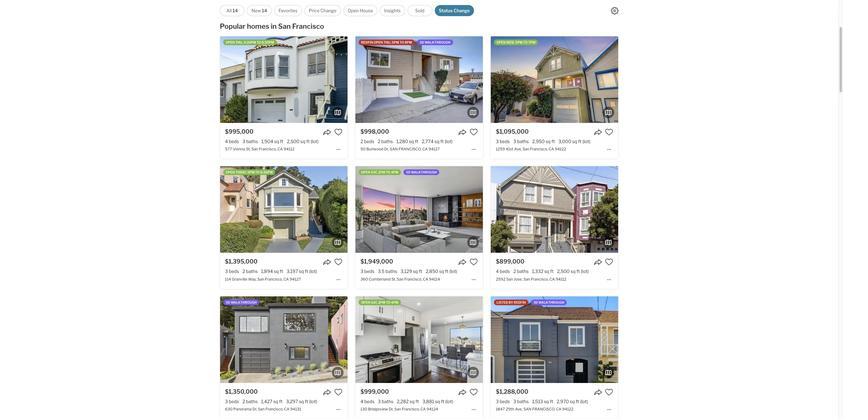 Task type: describe. For each thing, give the bounding box(es) containing it.
3 up 360
[[361, 269, 364, 274]]

francisco, for $1,350,000
[[266, 407, 283, 412]]

open for $999,000
[[361, 301, 370, 305]]

$1,949,000
[[361, 259, 393, 265]]

baths for $1,949,000
[[386, 269, 397, 274]]

2592
[[496, 277, 506, 282]]

open left 8pm
[[374, 41, 383, 44]]

3,000 sq ft (lot)
[[559, 139, 591, 144]]

7pm
[[529, 41, 536, 44]]

Status Change radio
[[435, 5, 474, 16]]

st, for $1,949,000
[[392, 277, 396, 282]]

dr, for $998,000
[[385, 147, 389, 152]]

3d for $998,000
[[420, 41, 424, 44]]

san for 360 cumberland st, san francisco, ca 94114
[[397, 277, 404, 282]]

3 photo of 50 burlwood dr, san francisco, ca 94127 image from the left
[[483, 36, 611, 123]]

burlwood
[[367, 147, 384, 152]]

2,970
[[557, 399, 569, 405]]

sq right 2,850 on the right bottom of page
[[439, 269, 444, 274]]

3d walkthrough for $998,000
[[420, 41, 451, 44]]

st, for $995,000
[[246, 147, 251, 152]]

favorite button checkbox for $1,350,000
[[334, 388, 343, 397]]

2 baths for $998,000
[[378, 139, 393, 144]]

577 vienna st, san francisco, ca 94112
[[225, 147, 295, 152]]

1,904 sq ft
[[262, 139, 284, 144]]

sq right 1,427
[[273, 399, 278, 405]]

sq right 3,000
[[573, 139, 578, 144]]

open sat, 2pm to 4pm for $1,949,000
[[361, 171, 399, 174]]

2592 san jose, san francisco, ca 94112
[[496, 277, 567, 282]]

2 beds
[[361, 139, 374, 144]]

360 cumberland st, san francisco, ca 94114
[[361, 277, 440, 282]]

114
[[225, 277, 231, 282]]

baths for $1,095,000
[[517, 139, 529, 144]]

granville
[[232, 277, 248, 282]]

1,280 sq ft
[[397, 139, 419, 144]]

8pm
[[405, 41, 412, 44]]

san for 630 panorama dr, san francisco, ca 94131
[[258, 407, 265, 412]]

2pm for $999,000
[[378, 301, 386, 305]]

2,970 sq ft (lot)
[[557, 399, 588, 405]]

to for $1,949,000
[[386, 171, 391, 174]]

to for $999,000
[[386, 301, 391, 305]]

1 photo of 114 granville way, san francisco, ca 94127 image from the left
[[93, 167, 220, 253]]

94124
[[427, 407, 438, 412]]

bridgeview
[[368, 407, 388, 412]]

1 photo of 1259 41st ave, san francisco, ca 94122 image from the left
[[364, 36, 491, 123]]

3 up 29th
[[514, 399, 517, 405]]

3 up 1259
[[496, 139, 499, 144]]

(lot) for $1,395,000
[[309, 269, 317, 274]]

sq right 2,774
[[435, 139, 440, 144]]

1,280
[[397, 139, 408, 144]]

3d down 114
[[226, 301, 230, 305]]

cumberland
[[369, 277, 391, 282]]

popular
[[220, 22, 246, 30]]

favorite button checkbox for $899,000
[[605, 258, 614, 267]]

way,
[[248, 277, 257, 282]]

1 photo of 630 panorama dr, san francisco, ca 94131 image from the left
[[93, 297, 220, 383]]

3 up 114
[[225, 269, 228, 274]]

sq right 1,332 sq ft
[[571, 269, 576, 274]]

sq right 2,282
[[410, 399, 415, 405]]

630 panorama dr, san francisco, ca 94131
[[225, 407, 301, 412]]

3 photo of 577 vienna st, san francisco, ca 94112 image from the left
[[348, 36, 475, 123]]

1,332
[[532, 269, 544, 274]]

630
[[225, 407, 233, 412]]

homes
[[247, 22, 269, 30]]

6:30pm for $1,395,000
[[260, 171, 273, 174]]

new 14
[[252, 8, 267, 13]]

1,513
[[533, 399, 543, 405]]

(lot) for $1,288,000
[[580, 399, 588, 405]]

to for $995,000
[[257, 41, 261, 44]]

3,197
[[287, 269, 298, 274]]

94114
[[429, 277, 440, 282]]

94127 for $1,395,000
[[290, 277, 301, 282]]

2,950
[[533, 139, 545, 144]]

today,
[[236, 171, 247, 174]]

$899,000
[[496, 259, 525, 265]]

3 up 1847
[[496, 399, 499, 405]]

panorama
[[234, 407, 252, 412]]

All radio
[[220, 5, 245, 16]]

popular homes in san francisco
[[220, 22, 324, 30]]

2 up 50
[[361, 139, 363, 144]]

2,774
[[422, 139, 434, 144]]

favorite button image for $1,095,000
[[605, 128, 614, 136]]

san for 2592 san jose, san francisco, ca 94112
[[524, 277, 531, 282]]

ca for $1,395,000
[[284, 277, 289, 282]]

status
[[439, 8, 453, 13]]

favorite button checkbox for $995,000
[[334, 128, 343, 136]]

29th
[[506, 407, 515, 412]]

3,297
[[286, 399, 298, 405]]

New radio
[[247, 5, 272, 16]]

4pm for $1,949,000
[[391, 171, 399, 174]]

open sat, 2pm to 4pm for $999,000
[[361, 301, 399, 305]]

3 up vienna
[[243, 139, 245, 144]]

4:30pm
[[244, 41, 256, 44]]

3,000
[[559, 139, 572, 144]]

3,881
[[423, 399, 434, 405]]

ave, for $1,095,000
[[515, 147, 522, 152]]

to for $1,095,000
[[524, 41, 528, 44]]

1 photo of 577 vienna st, san francisco, ca 94112 image from the left
[[93, 36, 220, 123]]

sold
[[416, 8, 425, 13]]

to left 8pm
[[400, 41, 404, 44]]

$995,000
[[225, 128, 254, 135]]

2,500 sq ft (lot) for $899,000
[[557, 269, 589, 274]]

wed,
[[507, 41, 515, 44]]

favorite button image for $998,000
[[470, 128, 478, 136]]

san for 130 bridgeview dr, san francisco, ca 94124
[[395, 407, 401, 412]]

94122 for $1,288,000
[[563, 407, 574, 412]]

Favorites radio
[[274, 5, 302, 16]]

insights
[[384, 8, 401, 13]]

sq right 1,513
[[544, 399, 549, 405]]

3 photo of 130 bridgeview dr, san francisco, ca 94124 image from the left
[[483, 297, 611, 383]]

$999,000
[[361, 389, 389, 395]]

1,904
[[262, 139, 273, 144]]

ca for $899,000
[[550, 277, 555, 282]]

redfin open thu, 5pm to 8pm
[[361, 41, 412, 44]]

sq right 3,297
[[299, 399, 304, 405]]

$1,350,000
[[225, 389, 258, 395]]

sq right 2,970
[[570, 399, 575, 405]]

sq up 94124
[[435, 399, 440, 405]]

ca for $1,288,000
[[556, 407, 562, 412]]

favorite button checkbox for $1,949,000
[[470, 258, 478, 267]]

1,427 sq ft
[[261, 399, 283, 405]]

3d walkthrough down granville
[[226, 301, 257, 305]]

walkthrough down granville
[[231, 301, 257, 305]]

$1,395,000
[[225, 259, 258, 265]]

baths for $1,395,000
[[246, 269, 258, 274]]

ca for $1,949,000
[[423, 277, 429, 282]]

sat, for $999,000
[[371, 301, 378, 305]]

open
[[348, 8, 359, 13]]

(lot) for $999,000
[[446, 399, 454, 405]]

Price Change radio
[[305, 5, 341, 16]]

sq right 3,197
[[299, 269, 304, 274]]

94127 for $998,000
[[429, 147, 440, 152]]

sq right the 2,950
[[546, 139, 551, 144]]

4pm for $999,000
[[391, 301, 399, 305]]

new
[[252, 8, 261, 13]]

vienna
[[233, 147, 245, 152]]

(lot) for $995,000
[[311, 139, 319, 144]]

1 photo of 360 cumberland st, san francisco, ca 94114 image from the left
[[228, 167, 356, 253]]

house
[[360, 8, 373, 13]]

2 photo of 360 cumberland st, san francisco, ca 94114 image from the left
[[356, 167, 483, 253]]

4 for $999,000
[[361, 399, 364, 405]]

beds for $998,000
[[364, 139, 374, 144]]

2,950 sq ft
[[533, 139, 555, 144]]

2 photo of 50 burlwood dr, san francisco, ca 94127 image from the left
[[356, 36, 483, 123]]

san left jose,
[[507, 277, 513, 282]]

san for 577 vienna st, san francisco, ca 94112
[[252, 147, 258, 152]]

francisco, for $1,949,000
[[405, 277, 422, 282]]

3 up "41st"
[[514, 139, 517, 144]]

1847 29th ave, san francisco, ca 94122
[[496, 407, 574, 412]]

open thu, 4:30pm to 6:30pm
[[226, 41, 274, 44]]

walkthrough for $998,000
[[425, 41, 451, 44]]

open wed, 5pm to 7pm
[[497, 41, 536, 44]]

2 photo of 1259 41st ave, san francisco, ca 94122 image from the left
[[491, 36, 619, 123]]

beds for $999,000
[[365, 399, 375, 405]]

3d for $1,949,000
[[406, 171, 411, 174]]

open today, 5pm to 6:30pm
[[226, 171, 273, 174]]

3,881 sq ft (lot)
[[423, 399, 454, 405]]

3 baths for $995,000
[[243, 139, 258, 144]]

94112 for $899,000
[[556, 277, 567, 282]]

san for $1,288,000
[[524, 407, 532, 412]]

favorite button image for $1,949,000
[[470, 258, 478, 267]]

1,332 sq ft
[[532, 269, 554, 274]]

sq right 3,129
[[413, 269, 418, 274]]

beds for $1,395,000
[[229, 269, 239, 274]]

in
[[271, 22, 277, 30]]

status change
[[439, 8, 470, 13]]

2 baths for $899,000
[[514, 269, 529, 274]]

listed by redfin
[[497, 301, 526, 305]]

3 photo of 2592 san jose, san francisco, ca 94112 image from the left
[[619, 167, 746, 253]]

(lot) for $1,095,000
[[583, 139, 591, 144]]

1 horizontal spatial 5pm
[[392, 41, 399, 44]]

sq right the 1,894
[[274, 269, 279, 274]]

3 up 630
[[225, 399, 228, 405]]

3,297 sq ft (lot)
[[286, 399, 317, 405]]

2 baths for $1,395,000
[[243, 269, 258, 274]]

baths for $998,000
[[382, 139, 393, 144]]

favorite button image for $995,000
[[334, 128, 343, 136]]

3 baths for $1,095,000
[[514, 139, 529, 144]]

41st
[[506, 147, 514, 152]]

favorite button image for $1,395,000
[[334, 258, 343, 267]]

francisco, for $995,000
[[259, 147, 277, 152]]

beds for $1,095,000
[[500, 139, 510, 144]]

114 granville way, san francisco, ca 94127
[[225, 277, 301, 282]]

2,774 sq ft (lot)
[[422, 139, 453, 144]]

to for $1,395,000
[[255, 171, 260, 174]]

2 thu, from the left
[[384, 41, 391, 44]]

$1,288,000
[[496, 389, 529, 395]]

130 bridgeview dr, san francisco, ca 94124
[[361, 407, 438, 412]]

sq right 1,904
[[274, 139, 279, 144]]

favorite button checkbox for $1,288,000
[[605, 388, 614, 397]]



Task type: locate. For each thing, give the bounding box(es) containing it.
beds up 130
[[365, 399, 375, 405]]

1 photo of 130 bridgeview dr, san francisco, ca 94124 image from the left
[[228, 297, 356, 383]]

1 14 from the left
[[233, 8, 238, 13]]

2,850 sq ft (lot)
[[426, 269, 458, 274]]

favorite button image
[[470, 128, 478, 136], [334, 258, 343, 267], [470, 258, 478, 267], [334, 388, 343, 397], [470, 388, 478, 397], [605, 388, 614, 397]]

1 vertical spatial open sat, 2pm to 4pm
[[361, 301, 399, 305]]

0 horizontal spatial san
[[390, 147, 398, 152]]

francisco, down 2,282 sq ft
[[402, 407, 420, 412]]

3 photo of 1847 29th ave, san francisco, ca 94122 image from the left
[[619, 297, 746, 383]]

4 for $899,000
[[496, 269, 499, 274]]

photo of 2592 san jose, san francisco, ca 94112 image
[[364, 167, 491, 253], [491, 167, 619, 253], [619, 167, 746, 253]]

photo of 1847 29th ave, san francisco, ca 94122 image
[[364, 297, 491, 383], [491, 297, 619, 383], [619, 297, 746, 383]]

(lot) for $1,350,000
[[309, 399, 317, 405]]

all 14
[[227, 8, 238, 13]]

14 for all 14
[[233, 8, 238, 13]]

francisco, for $1,288,000
[[533, 407, 556, 412]]

2 photo of 630 panorama dr, san francisco, ca 94131 image from the left
[[220, 297, 348, 383]]

photo of 630 panorama dr, san francisco, ca 94131 image
[[93, 297, 220, 383], [220, 297, 348, 383], [348, 297, 475, 383]]

4pm
[[391, 171, 399, 174], [391, 301, 399, 305]]

1,894
[[261, 269, 273, 274]]

open
[[226, 41, 235, 44], [374, 41, 383, 44], [497, 41, 506, 44], [226, 171, 235, 174], [361, 171, 370, 174], [361, 301, 370, 305]]

0 vertical spatial 2pm
[[378, 171, 386, 174]]

5pm right wed,
[[516, 41, 523, 44]]

(lot) for $998,000
[[445, 139, 453, 144]]

francisco, down the 1,427 sq ft
[[266, 407, 283, 412]]

1 horizontal spatial 4 beds
[[361, 399, 375, 405]]

130
[[361, 407, 368, 412]]

0 vertical spatial 94112
[[284, 147, 295, 152]]

3 baths up "1259 41st ave, san francisco, ca 94122"
[[514, 139, 529, 144]]

3d down 50 burlwood dr, san francisco, ca 94127
[[406, 171, 411, 174]]

sq right 1,332
[[545, 269, 550, 274]]

0 vertical spatial redfin
[[361, 41, 373, 44]]

3 photo of 360 cumberland st, san francisco, ca 94114 image from the left
[[483, 167, 611, 253]]

1 horizontal spatial 4
[[361, 399, 364, 405]]

0 vertical spatial francisco,
[[399, 147, 422, 152]]

Open House radio
[[344, 5, 378, 16]]

2 baths up panorama
[[243, 399, 258, 405]]

1 photo of 1847 29th ave, san francisco, ca 94122 image from the left
[[364, 297, 491, 383]]

2pm down cumberland
[[378, 301, 386, 305]]

3d walkthrough down 2592 san jose, san francisco, ca 94112
[[534, 301, 565, 305]]

14 right new
[[262, 8, 267, 13]]

94112 for $995,000
[[284, 147, 295, 152]]

3d walkthrough for $1,949,000
[[406, 171, 437, 174]]

walkthrough down 2592 san jose, san francisco, ca 94112
[[539, 301, 565, 305]]

baths
[[246, 139, 258, 144], [382, 139, 393, 144], [517, 139, 529, 144], [246, 269, 258, 274], [386, 269, 397, 274], [517, 269, 529, 274], [246, 399, 258, 405], [382, 399, 394, 405], [517, 399, 529, 405]]

ca down 1,904 sq ft
[[278, 147, 283, 152]]

change
[[321, 8, 337, 13], [454, 8, 470, 13]]

ca for $1,350,000
[[284, 407, 290, 412]]

1 4pm from the top
[[391, 171, 399, 174]]

0 horizontal spatial 14
[[233, 8, 238, 13]]

baths up burlwood
[[382, 139, 393, 144]]

beds for $899,000
[[500, 269, 510, 274]]

2 for $899,000
[[514, 269, 516, 274]]

1 horizontal spatial 94112
[[556, 277, 567, 282]]

2 baths up the way,
[[243, 269, 258, 274]]

sat, down burlwood
[[371, 171, 378, 174]]

ca down 2,950 sq ft
[[549, 147, 554, 152]]

francisco, for $1,395,000
[[265, 277, 283, 282]]

0 horizontal spatial 2,500 sq ft (lot)
[[287, 139, 319, 144]]

3.5
[[378, 269, 385, 274]]

3 beds up 1847
[[496, 399, 510, 405]]

3 beds for $1,350,000
[[225, 399, 239, 405]]

1 vertical spatial 4 beds
[[496, 269, 510, 274]]

1 horizontal spatial 14
[[262, 8, 267, 13]]

1 vertical spatial 2,500 sq ft (lot)
[[557, 269, 589, 274]]

3 photo of 114 granville way, san francisco, ca 94127 image from the left
[[348, 167, 475, 253]]

14
[[233, 8, 238, 13], [262, 8, 267, 13]]

0 horizontal spatial 94127
[[290, 277, 301, 282]]

2,282
[[397, 399, 409, 405]]

0 vertical spatial 2,500
[[287, 139, 300, 144]]

1 open sat, 2pm to 4pm from the top
[[361, 171, 399, 174]]

favorite button checkbox for $1,095,000
[[605, 128, 614, 136]]

beds up vienna
[[229, 139, 239, 144]]

1 vertical spatial san
[[524, 407, 532, 412]]

2 up panorama
[[243, 399, 245, 405]]

baths for $899,000
[[517, 269, 529, 274]]

san for 1259 41st ave, san francisco, ca 94122
[[523, 147, 530, 152]]

577
[[225, 147, 232, 152]]

(lot) for $899,000
[[581, 269, 589, 274]]

2,282 sq ft
[[397, 399, 419, 405]]

redfin
[[361, 41, 373, 44], [514, 301, 526, 305]]

photo of 50 burlwood dr, san francisco, ca 94127 image
[[228, 36, 356, 123], [356, 36, 483, 123], [483, 36, 611, 123]]

2,500
[[287, 139, 300, 144], [557, 269, 570, 274]]

sat, down cumberland
[[371, 301, 378, 305]]

1 2pm from the top
[[378, 171, 386, 174]]

2,500 for $995,000
[[287, 139, 300, 144]]

favorite button checkbox
[[334, 258, 343, 267], [470, 258, 478, 267], [605, 258, 614, 267], [605, 388, 614, 397]]

baths up panorama
[[246, 399, 258, 405]]

francisco,
[[399, 147, 422, 152], [533, 407, 556, 412]]

2,500 sq ft (lot) for $995,000
[[287, 139, 319, 144]]

favorites
[[279, 8, 298, 13]]

open down 50
[[361, 171, 370, 174]]

2 open sat, 2pm to 4pm from the top
[[361, 301, 399, 305]]

favorite button checkbox for $998,000
[[470, 128, 478, 136]]

francisco, for $899,000
[[531, 277, 549, 282]]

san right vienna
[[252, 147, 258, 152]]

1 vertical spatial 2pm
[[378, 301, 386, 305]]

2 4pm from the top
[[391, 301, 399, 305]]

2 photo of 130 bridgeview dr, san francisco, ca 94124 image from the left
[[356, 297, 483, 383]]

2 for $998,000
[[378, 139, 381, 144]]

2 baths up burlwood
[[378, 139, 393, 144]]

3 baths for $1,288,000
[[514, 399, 529, 405]]

ca for $995,000
[[278, 147, 283, 152]]

3d walkthrough down 50 burlwood dr, san francisco, ca 94127
[[406, 171, 437, 174]]

3d walkthrough right 8pm
[[420, 41, 451, 44]]

st,
[[246, 147, 251, 152], [392, 277, 396, 282]]

0 vertical spatial st,
[[246, 147, 251, 152]]

san down 1,427
[[258, 407, 265, 412]]

3 baths down $1,288,000
[[514, 399, 529, 405]]

1 horizontal spatial change
[[454, 8, 470, 13]]

0 horizontal spatial 4 beds
[[225, 139, 239, 144]]

0 horizontal spatial 4
[[225, 139, 228, 144]]

open for $1,095,000
[[497, 41, 506, 44]]

1 photo of 50 burlwood dr, san francisco, ca 94127 image from the left
[[228, 36, 356, 123]]

ca down 2,774
[[423, 147, 428, 152]]

2,500 sq ft (lot) right 1,904 sq ft
[[287, 139, 319, 144]]

5pm right today,
[[247, 171, 255, 174]]

listed
[[497, 301, 508, 305]]

1 horizontal spatial san
[[524, 407, 532, 412]]

1 vertical spatial 2,500
[[557, 269, 570, 274]]

dr, for $1,350,000
[[253, 407, 257, 412]]

walkthrough for $1,288,000
[[539, 301, 565, 305]]

2 up jose,
[[514, 269, 516, 274]]

1 horizontal spatial francisco,
[[533, 407, 556, 412]]

1 vertical spatial sat,
[[371, 301, 378, 305]]

5pm for $1,095,000
[[516, 41, 523, 44]]

ca for $1,095,000
[[549, 147, 554, 152]]

(lot) for $1,949,000
[[450, 269, 458, 274]]

0 horizontal spatial 94112
[[284, 147, 295, 152]]

to right today,
[[255, 171, 260, 174]]

0 horizontal spatial thu,
[[236, 41, 243, 44]]

1 vertical spatial 4pm
[[391, 301, 399, 305]]

1 vertical spatial ave,
[[515, 407, 523, 412]]

2,850
[[426, 269, 438, 274]]

3 beds for $1,949,000
[[361, 269, 375, 274]]

94112
[[284, 147, 295, 152], [556, 277, 567, 282]]

2 up burlwood
[[378, 139, 381, 144]]

beds up granville
[[229, 269, 239, 274]]

ca left 94131
[[284, 407, 290, 412]]

option group containing all
[[220, 5, 474, 16]]

4pm down 360 cumberland st, san francisco, ca 94114
[[391, 301, 399, 305]]

price
[[309, 8, 320, 13]]

beds for $1,350,000
[[229, 399, 239, 405]]

ca down 3,197
[[284, 277, 289, 282]]

photo of 114 granville way, san francisco, ca 94127 image
[[93, 167, 220, 253], [220, 167, 348, 253], [348, 167, 475, 253]]

dr, right burlwood
[[385, 147, 389, 152]]

to down cumberland
[[386, 301, 391, 305]]

3,129 sq ft
[[401, 269, 423, 274]]

1 vertical spatial 6:30pm
[[260, 171, 273, 174]]

2,500 for $899,000
[[557, 269, 570, 274]]

ave, for $1,288,000
[[515, 407, 523, 412]]

ca
[[278, 147, 283, 152], [423, 147, 428, 152], [549, 147, 554, 152], [284, 277, 289, 282], [423, 277, 429, 282], [550, 277, 555, 282], [284, 407, 290, 412], [421, 407, 426, 412], [556, 407, 562, 412]]

baths right 3.5
[[386, 269, 397, 274]]

open sat, 2pm to 4pm down burlwood
[[361, 171, 399, 174]]

3d for $1,288,000
[[534, 301, 538, 305]]

sq right "1,280" on the left
[[409, 139, 414, 144]]

2,500 sq ft (lot)
[[287, 139, 319, 144], [557, 269, 589, 274]]

4 beds up 577 at the top left
[[225, 139, 239, 144]]

3 beds for $1,095,000
[[496, 139, 510, 144]]

favorite button checkbox
[[334, 128, 343, 136], [470, 128, 478, 136], [605, 128, 614, 136], [334, 388, 343, 397], [470, 388, 478, 397]]

2
[[361, 139, 363, 144], [378, 139, 381, 144], [243, 269, 245, 274], [514, 269, 516, 274], [243, 399, 245, 405]]

1 vertical spatial 94112
[[556, 277, 567, 282]]

0 horizontal spatial change
[[321, 8, 337, 13]]

2 baths
[[378, 139, 393, 144], [243, 269, 258, 274], [514, 269, 529, 274], [243, 399, 258, 405]]

to left 7pm
[[524, 41, 528, 44]]

94127
[[429, 147, 440, 152], [290, 277, 301, 282]]

4 beds for $995,000
[[225, 139, 239, 144]]

0 horizontal spatial francisco,
[[399, 147, 422, 152]]

1 photo of 2592 san jose, san francisco, ca 94112 image from the left
[[364, 167, 491, 253]]

option group
[[220, 5, 474, 16]]

favorite button checkbox for $1,395,000
[[334, 258, 343, 267]]

baths for $995,000
[[246, 139, 258, 144]]

0 vertical spatial sat,
[[371, 171, 378, 174]]

2 horizontal spatial 4
[[496, 269, 499, 274]]

1 horizontal spatial 94127
[[429, 147, 440, 152]]

open for $1,949,000
[[361, 171, 370, 174]]

by
[[509, 301, 513, 305]]

3 beds
[[496, 139, 510, 144], [225, 269, 239, 274], [361, 269, 375, 274], [225, 399, 239, 405], [496, 399, 510, 405]]

1259
[[496, 147, 505, 152]]

3d
[[420, 41, 424, 44], [406, 171, 411, 174], [226, 301, 230, 305], [534, 301, 538, 305]]

6:30pm
[[262, 41, 274, 44], [260, 171, 273, 174]]

baths for $999,000
[[382, 399, 394, 405]]

walkthrough for $1,949,000
[[411, 171, 437, 174]]

3 up bridgeview
[[378, 399, 381, 405]]

ca down 1,332 sq ft
[[550, 277, 555, 282]]

1,894 sq ft
[[261, 269, 283, 274]]

3 beds up 114
[[225, 269, 239, 274]]

5pm for $1,395,000
[[247, 171, 255, 174]]

1 horizontal spatial redfin
[[514, 301, 526, 305]]

2 vertical spatial 4 beds
[[361, 399, 375, 405]]

walkthrough
[[425, 41, 451, 44], [411, 171, 437, 174], [231, 301, 257, 305], [539, 301, 565, 305]]

2 photo of 577 vienna st, san francisco, ca 94112 image from the left
[[220, 36, 348, 123]]

4 up 130
[[361, 399, 364, 405]]

to right 4:30pm
[[257, 41, 261, 44]]

francisco, for $1,095,000
[[530, 147, 548, 152]]

sq
[[274, 139, 279, 144], [301, 139, 306, 144], [409, 139, 414, 144], [435, 139, 440, 144], [546, 139, 551, 144], [573, 139, 578, 144], [274, 269, 279, 274], [299, 269, 304, 274], [413, 269, 418, 274], [439, 269, 444, 274], [545, 269, 550, 274], [571, 269, 576, 274], [273, 399, 278, 405], [299, 399, 304, 405], [410, 399, 415, 405], [435, 399, 440, 405], [544, 399, 549, 405], [570, 399, 575, 405]]

0 vertical spatial 94127
[[429, 147, 440, 152]]

4 beds
[[225, 139, 239, 144], [496, 269, 510, 274], [361, 399, 375, 405]]

beds up burlwood
[[364, 139, 374, 144]]

1 horizontal spatial 2,500
[[557, 269, 570, 274]]

5pm left 8pm
[[392, 41, 399, 44]]

francisco, down 1,332
[[531, 277, 549, 282]]

1 vertical spatial 94122
[[563, 407, 574, 412]]

photo of 360 cumberland st, san francisco, ca 94114 image
[[228, 167, 356, 253], [356, 167, 483, 253], [483, 167, 611, 253]]

3 baths up bridgeview
[[378, 399, 394, 405]]

favorite button image for $1,350,000
[[334, 388, 343, 397]]

1 vertical spatial 94127
[[290, 277, 301, 282]]

2 baths for $1,350,000
[[243, 399, 258, 405]]

open down "popular"
[[226, 41, 235, 44]]

3 beds for $1,395,000
[[225, 269, 239, 274]]

14 inside all "radio"
[[233, 8, 238, 13]]

francisco, down 1,904
[[259, 147, 277, 152]]

ca down 2,970
[[556, 407, 562, 412]]

Sold radio
[[408, 5, 432, 16]]

0 vertical spatial 2,500 sq ft (lot)
[[287, 139, 319, 144]]

50 burlwood dr, san francisco, ca 94127
[[361, 147, 440, 152]]

francisco
[[292, 22, 324, 30]]

beds up 2592
[[500, 269, 510, 274]]

94131
[[290, 407, 301, 412]]

3 baths
[[243, 139, 258, 144], [514, 139, 529, 144], [378, 399, 394, 405], [514, 399, 529, 405]]

1 sat, from the top
[[371, 171, 378, 174]]

san for popular homes in san francisco
[[278, 22, 291, 30]]

1 vertical spatial st,
[[392, 277, 396, 282]]

94122
[[555, 147, 567, 152], [563, 407, 574, 412]]

beds for $995,000
[[229, 139, 239, 144]]

1 horizontal spatial 2,500 sq ft (lot)
[[557, 269, 589, 274]]

1 horizontal spatial st,
[[392, 277, 396, 282]]

open left today,
[[226, 171, 235, 174]]

3 beds up 360
[[361, 269, 375, 274]]

francisco, down 1,513 sq ft
[[533, 407, 556, 412]]

14 inside new radio
[[262, 8, 267, 13]]

3 photo of 1259 41st ave, san francisco, ca 94122 image from the left
[[619, 36, 746, 123]]

thu,
[[236, 41, 243, 44], [384, 41, 391, 44]]

photo of 130 bridgeview dr, san francisco, ca 94124 image
[[228, 297, 356, 383], [356, 297, 483, 383], [483, 297, 611, 383]]

1847
[[496, 407, 505, 412]]

0 vertical spatial 6:30pm
[[262, 41, 274, 44]]

3d walkthrough
[[420, 41, 451, 44], [406, 171, 437, 174], [226, 301, 257, 305], [534, 301, 565, 305]]

ft
[[280, 139, 284, 144], [307, 139, 310, 144], [415, 139, 419, 144], [441, 139, 444, 144], [552, 139, 555, 144], [579, 139, 582, 144], [280, 269, 283, 274], [305, 269, 308, 274], [419, 269, 423, 274], [445, 269, 449, 274], [551, 269, 554, 274], [577, 269, 580, 274], [279, 399, 283, 405], [305, 399, 308, 405], [416, 399, 419, 405], [441, 399, 445, 405], [550, 399, 554, 405], [576, 399, 580, 405]]

2pm for $1,949,000
[[378, 171, 386, 174]]

baths for $1,288,000
[[517, 399, 529, 405]]

sq right 1,904 sq ft
[[301, 139, 306, 144]]

san for 114 granville way, san francisco, ca 94127
[[258, 277, 264, 282]]

1 vertical spatial 4
[[496, 269, 499, 274]]

0 horizontal spatial 2,500
[[287, 139, 300, 144]]

0 vertical spatial 4 beds
[[225, 139, 239, 144]]

3.5 baths
[[378, 269, 397, 274]]

ca for $998,000
[[423, 147, 428, 152]]

1 thu, from the left
[[236, 41, 243, 44]]

sat,
[[371, 171, 378, 174], [371, 301, 378, 305]]

94122 for $1,095,000
[[555, 147, 567, 152]]

baths up "1259 41st ave, san francisco, ca 94122"
[[517, 139, 529, 144]]

94127 down the 2,774 sq ft (lot)
[[429, 147, 440, 152]]

0 horizontal spatial st,
[[246, 147, 251, 152]]

3,197 sq ft (lot)
[[287, 269, 317, 274]]

ca for $999,000
[[421, 407, 426, 412]]

0 vertical spatial 4pm
[[391, 171, 399, 174]]

4 up 2592
[[496, 269, 499, 274]]

dr, for $999,000
[[389, 407, 394, 412]]

favorite button image for $899,000
[[605, 258, 614, 267]]

baths for $1,350,000
[[246, 399, 258, 405]]

2pm down burlwood
[[378, 171, 386, 174]]

0 horizontal spatial 5pm
[[247, 171, 255, 174]]

$1,095,000
[[496, 128, 529, 135]]

4pm down 50 burlwood dr, san francisco, ca 94127
[[391, 171, 399, 174]]

ca down 3,881
[[421, 407, 426, 412]]

francisco,
[[259, 147, 277, 152], [530, 147, 548, 152], [265, 277, 283, 282], [405, 277, 422, 282], [531, 277, 549, 282], [266, 407, 283, 412], [402, 407, 420, 412]]

sat, for $1,949,000
[[371, 171, 378, 174]]

san right "41st"
[[523, 147, 530, 152]]

favorite button image for $999,000
[[470, 388, 478, 397]]

ave,
[[515, 147, 522, 152], [515, 407, 523, 412]]

4 beds up 2592
[[496, 269, 510, 274]]

6:30pm down popular homes in san francisco
[[262, 41, 274, 44]]

1,427
[[261, 399, 273, 405]]

1 vertical spatial redfin
[[514, 301, 526, 305]]

0 horizontal spatial redfin
[[361, 41, 373, 44]]

2pm
[[378, 171, 386, 174], [378, 301, 386, 305]]

favorite button image for $1,288,000
[[605, 388, 614, 397]]

beds for $1,288,000
[[500, 399, 510, 405]]

4
[[225, 139, 228, 144], [496, 269, 499, 274], [361, 399, 364, 405]]

price change
[[309, 8, 337, 13]]

0 vertical spatial ave,
[[515, 147, 522, 152]]

2 horizontal spatial 5pm
[[516, 41, 523, 44]]

$998,000
[[361, 128, 389, 135]]

2 2pm from the top
[[378, 301, 386, 305]]

2 photo of 1847 29th ave, san francisco, ca 94122 image from the left
[[491, 297, 619, 383]]

1 vertical spatial francisco,
[[533, 407, 556, 412]]

jose,
[[514, 277, 523, 282]]

0 vertical spatial 94122
[[555, 147, 567, 152]]

favorite button image
[[334, 128, 343, 136], [605, 128, 614, 136], [605, 258, 614, 267]]

photo of 577 vienna st, san francisco, ca 94112 image
[[93, 36, 220, 123], [220, 36, 348, 123], [348, 36, 475, 123]]

4 beds up 130
[[361, 399, 375, 405]]

360
[[361, 277, 368, 282]]

san
[[390, 147, 398, 152], [524, 407, 532, 412]]

open for $1,395,000
[[226, 171, 235, 174]]

francisco, for $999,000
[[402, 407, 420, 412]]

san right 'in'
[[278, 22, 291, 30]]

2 horizontal spatial 4 beds
[[496, 269, 510, 274]]

0 vertical spatial san
[[390, 147, 398, 152]]

1 change from the left
[[321, 8, 337, 13]]

open house
[[348, 8, 373, 13]]

1 horizontal spatial thu,
[[384, 41, 391, 44]]

2 vertical spatial 4
[[361, 399, 364, 405]]

thu, left 4:30pm
[[236, 41, 243, 44]]

Insights radio
[[380, 5, 405, 16]]

1,513 sq ft
[[533, 399, 554, 405]]

2 sat, from the top
[[371, 301, 378, 305]]

baths up jose,
[[517, 269, 529, 274]]

all
[[227, 8, 232, 13]]

2,500 right 1,332 sq ft
[[557, 269, 570, 274]]

st, right vienna
[[246, 147, 251, 152]]

2 photo of 114 granville way, san francisco, ca 94127 image from the left
[[220, 167, 348, 253]]

2 14 from the left
[[262, 8, 267, 13]]

2,500 right 1,904 sq ft
[[287, 139, 300, 144]]

to
[[257, 41, 261, 44], [400, 41, 404, 44], [524, 41, 528, 44], [255, 171, 260, 174], [386, 171, 391, 174], [386, 301, 391, 305]]

0 vertical spatial 4
[[225, 139, 228, 144]]

francisco, down the 1,894 sq ft
[[265, 277, 283, 282]]

san right 29th
[[524, 407, 532, 412]]

2 change from the left
[[454, 8, 470, 13]]

2 photo of 2592 san jose, san francisco, ca 94112 image from the left
[[491, 167, 619, 253]]

beds for $1,949,000
[[365, 269, 375, 274]]

2,500 sq ft (lot) right 1,332 sq ft
[[557, 269, 589, 274]]

ave, right 29th
[[515, 407, 523, 412]]

4 beds for $899,000
[[496, 269, 510, 274]]

ca left 94114
[[423, 277, 429, 282]]

photo of 1259 41st ave, san francisco, ca 94122 image
[[364, 36, 491, 123], [491, 36, 619, 123], [619, 36, 746, 123]]

change for price change
[[321, 8, 337, 13]]

50
[[361, 147, 366, 152]]

3 photo of 630 panorama dr, san francisco, ca 94131 image from the left
[[348, 297, 475, 383]]

0 vertical spatial open sat, 2pm to 4pm
[[361, 171, 399, 174]]



Task type: vqa. For each thing, say whether or not it's contained in the screenshot.


